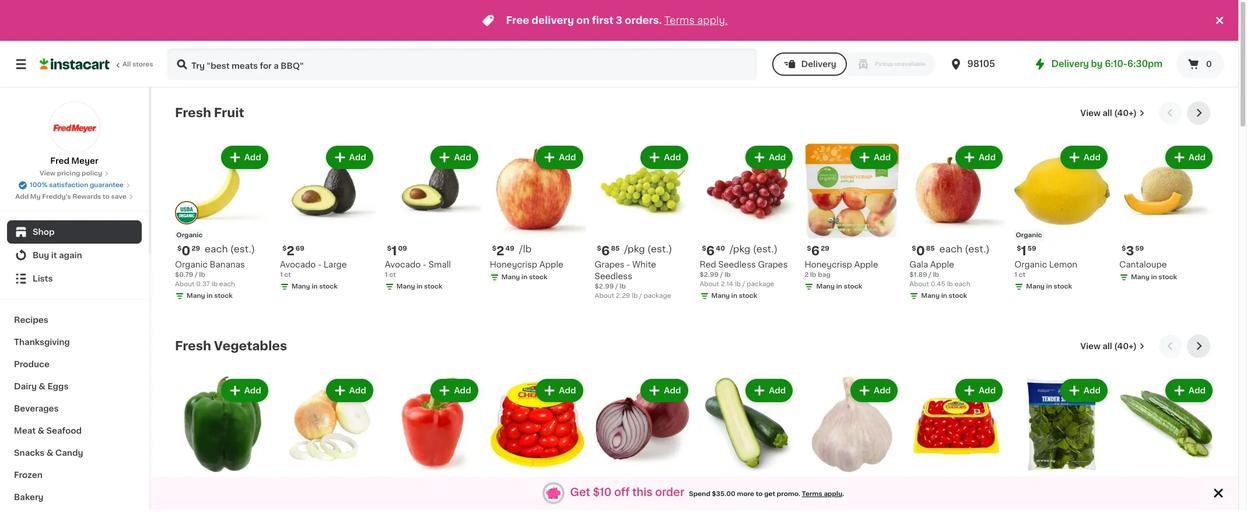 Task type: describe. For each thing, give the bounding box(es) containing it.
each inside organic bananas $0.79 / lb about 0.37 lb each
[[219, 281, 235, 288]]

white
[[632, 261, 656, 269]]

each up more
[[729, 478, 752, 487]]

fred meyer
[[50, 157, 98, 165]]

6 for $ 6 29
[[811, 245, 820, 257]]

$ inside the $ 6 40
[[702, 246, 706, 252]]

item badge image
[[175, 201, 198, 224]]

$1.03 each (estimated) element
[[280, 477, 376, 492]]

meat & seafood link
[[7, 420, 142, 442]]

49 inside 'element'
[[505, 246, 514, 252]]

$35.00
[[712, 491, 736, 498]]

98105
[[967, 59, 995, 68]]

(est.) for organic bananas
[[230, 244, 255, 254]]

each (est.) for red onion
[[624, 478, 674, 487]]

in down 'cantaloupe'
[[1151, 274, 1157, 281]]

$ inside $ 5 39
[[492, 479, 496, 485]]

85 for 6
[[611, 246, 620, 252]]

dairy
[[14, 383, 37, 391]]

$ inside $ 2 69
[[282, 246, 287, 252]]

$1.89
[[910, 272, 927, 278]]

naturesweet
[[490, 494, 543, 502]]

6 for $ 6 85
[[601, 245, 610, 257]]

red for red onion
[[595, 494, 611, 502]]

honeycrisp apple 2 lb bag
[[805, 261, 878, 278]]

delivery button
[[772, 52, 847, 76]]

buy it again
[[33, 251, 82, 260]]

87 for red
[[611, 479, 619, 485]]

6 for $ 6 40
[[706, 245, 715, 257]]

in down honeycrisp apple
[[522, 274, 527, 281]]

2.29
[[616, 293, 630, 299]]

2 horizontal spatial $ 1 59
[[1122, 478, 1141, 491]]

2 inside 'element'
[[496, 245, 504, 257]]

lb right 0.37
[[212, 281, 218, 288]]

$2.99 inside "grapes - white seedless $2.99 / lb about 2.29 lb / package"
[[595, 283, 614, 290]]

$ 1 03 each (est.)
[[282, 478, 357, 491]]

lists link
[[7, 267, 142, 290]]

6:10-
[[1105, 59, 1127, 68]]

09
[[398, 246, 407, 252]]

all stores link
[[40, 48, 154, 80]]

produce link
[[7, 353, 142, 376]]

$0.87 each (estimated) element for onion
[[595, 477, 690, 492]]

/ up 2.29
[[615, 283, 618, 290]]

avocado - large 1 ct
[[280, 261, 347, 278]]

stock down "lemon"
[[1054, 283, 1072, 290]]

/pkg for red seedless grapes
[[730, 244, 750, 254]]

0 inside button
[[1206, 60, 1212, 68]]

each (est.) for organic bananas
[[205, 244, 255, 254]]

2 inside the 'honeycrisp apple 2 lb bag'
[[805, 272, 809, 278]]

03
[[293, 479, 302, 485]]

$ 0 79
[[807, 478, 829, 491]]

large
[[324, 261, 347, 269]]

each inside $0.85 each (estimated) element
[[939, 244, 963, 254]]

$ 0 29
[[177, 245, 200, 257]]

honeycrisp for honeycrisp apple 2 lb bag
[[805, 261, 852, 269]]

terms apply button
[[802, 490, 842, 500]]

$ 3 59
[[1122, 245, 1144, 257]]

stock down organic bananas $0.79 / lb about 0.37 lb each
[[214, 293, 233, 299]]

terms inside limited time offer region
[[664, 16, 695, 25]]

1 horizontal spatial 49
[[1030, 479, 1039, 485]]

(est.) for red seedless grapes
[[753, 244, 778, 254]]

red onion
[[595, 494, 638, 502]]

all for 1
[[1103, 342, 1112, 351]]

98105 button
[[949, 48, 1019, 80]]

lb right 2.14
[[735, 281, 741, 288]]

terms inside get $10 off this order spend $35.00 more to get promo. terms apply .
[[802, 491, 822, 498]]

ct for 1
[[389, 272, 396, 278]]

/ inside gala apple $1.89 / lb about 0.45 lb each
[[929, 272, 931, 278]]

apply
[[824, 491, 842, 498]]

$2.49 per pound element
[[490, 244, 585, 259]]

- for white
[[627, 261, 630, 269]]

snacks & candy link
[[7, 442, 142, 464]]

on
[[576, 16, 590, 25]]

$ 2 49 inside the $2.49 per pound 'element'
[[492, 245, 514, 257]]

apply.
[[697, 16, 728, 25]]

meyer
[[71, 157, 98, 165]]

each up 'this' on the right bottom
[[624, 478, 647, 487]]

in down organic lemon 1 ct
[[1046, 283, 1052, 290]]

honeycrisp apple
[[490, 261, 563, 269]]

1 inside $ 1 03 each (est.)
[[287, 478, 292, 491]]

add my freddy's rewards to save link
[[15, 192, 133, 202]]

many in stock down avocado - small 1 ct
[[397, 283, 443, 290]]

tomatoes
[[517, 506, 558, 510]]

1 horizontal spatial $ 2 49
[[1017, 478, 1039, 491]]

guarantee
[[90, 182, 124, 188]]

stock down gala apple $1.89 / lb about 0.45 lb each
[[949, 293, 967, 299]]

view pricing policy
[[40, 170, 102, 177]]

fresh vegetables
[[175, 340, 287, 352]]

87 for squash
[[716, 479, 724, 485]]

product group containing 5
[[490, 377, 585, 510]]

1 inside organic lemon 1 ct
[[1015, 272, 1017, 278]]

/ up 2.14
[[720, 272, 723, 278]]

$ inside $ 3 59
[[1122, 246, 1126, 252]]

stock down red seedless grapes $2.99 / lb about 2.14 lb / package
[[739, 293, 757, 299]]

many down 0.45 on the bottom of page
[[921, 293, 940, 299]]

many in stock inside product group
[[1131, 274, 1177, 281]]

garlic
[[805, 494, 829, 502]]

produce
[[14, 360, 50, 369]]

squash - zucchini
[[700, 494, 773, 502]]

0 button
[[1177, 50, 1224, 78]]

1 vertical spatial 3
[[1126, 245, 1134, 257]]

$ inside 'element'
[[492, 246, 496, 252]]

more
[[737, 491, 754, 498]]

/ right 2.14
[[743, 281, 745, 288]]

lb inside the 'honeycrisp apple 2 lb bag'
[[810, 272, 816, 278]]

29 for 6
[[821, 246, 829, 252]]

cantaloupe
[[1119, 261, 1167, 269]]

.
[[842, 491, 844, 498]]

$6.40 per package (estimated) element
[[700, 244, 795, 259]]

grapes inside "grapes - white seedless $2.99 / lb about 2.29 lb / package"
[[595, 261, 625, 269]]

many down bag at the right of the page
[[816, 283, 835, 290]]

about inside "grapes - white seedless $2.99 / lb about 2.29 lb / package"
[[595, 293, 614, 299]]

fred meyer link
[[49, 101, 100, 167]]

cherubs
[[545, 494, 580, 502]]

view all (40+) for 3
[[1080, 109, 1137, 117]]

Search field
[[168, 49, 756, 79]]

frozen
[[14, 471, 42, 479]]

shop link
[[7, 220, 142, 244]]

& for snacks
[[46, 449, 53, 457]]

lb up 0.37
[[199, 272, 205, 278]]

many down avocado - large 1 ct
[[292, 283, 310, 290]]

lb up 0.45 on the bottom of page
[[933, 272, 939, 278]]

beverages link
[[7, 398, 142, 420]]

avocado for 2
[[280, 261, 316, 269]]

0 horizontal spatial to
[[103, 194, 110, 200]]

organic inside organic lemon 1 ct
[[1015, 261, 1047, 269]]

$ inside $ 0 99
[[177, 479, 182, 485]]

in down 0.45 on the bottom of page
[[941, 293, 947, 299]]

free delivery on first 3 orders. terms apply.
[[506, 16, 728, 25]]

many in stock down 2.14
[[711, 293, 757, 299]]

free
[[506, 16, 529, 25]]

it
[[51, 251, 57, 260]]

small
[[429, 261, 451, 269]]

package inside "grapes - white seedless $2.99 / lb about 2.29 lb / package"
[[644, 293, 671, 299]]

delivery for delivery
[[801, 60, 836, 68]]

& for meat
[[38, 427, 44, 435]]

get $10 off this order status
[[566, 487, 849, 500]]

about inside red seedless grapes $2.99 / lb about 2.14 lb / package
[[700, 281, 719, 288]]

/pkg for grapes - white seedless
[[624, 244, 645, 254]]

fred
[[50, 157, 69, 165]]

in down the 'honeycrisp apple 2 lb bag'
[[836, 283, 842, 290]]

stores
[[132, 61, 153, 68]]

package inside red seedless grapes $2.99 / lb about 2.14 lb / package
[[747, 281, 774, 288]]

many in stock down 0.37
[[187, 293, 233, 299]]

dairy & eggs
[[14, 383, 69, 391]]

terms apply. link
[[664, 16, 728, 25]]

organic inside organic bananas $0.79 / lb about 0.37 lb each
[[175, 261, 208, 269]]

$6.85 per package (estimated) element
[[595, 244, 690, 259]]

$ inside '$ 6 39'
[[912, 479, 916, 485]]

apple for gala apple $1.89 / lb about 0.45 lb each
[[930, 261, 954, 269]]

(est.) for grapes - white seedless
[[647, 244, 672, 254]]

promo.
[[777, 491, 800, 498]]

1 inside avocado - large 1 ct
[[280, 272, 283, 278]]

snacks
[[14, 449, 45, 457]]

$2.99 inside red seedless grapes $2.99 / lb about 2.14 lb / package
[[700, 272, 719, 278]]

view for 1
[[1080, 342, 1101, 351]]

grapes - white seedless $2.99 / lb about 2.29 lb / package
[[595, 261, 671, 299]]

zucchini
[[738, 494, 773, 502]]

many in stock down avocado - large 1 ct
[[292, 283, 338, 290]]

shop
[[33, 228, 54, 236]]

many down 0.37
[[187, 293, 205, 299]]

many down avocado - small 1 ct
[[397, 283, 415, 290]]

$ 2 69
[[282, 245, 304, 257]]

1 vertical spatial view
[[40, 170, 55, 177]]

onion
[[613, 494, 638, 502]]

(est.) inside $ 1 03 each (est.)
[[332, 478, 357, 487]]

/pkg (est.) for red seedless grapes
[[730, 244, 778, 254]]

40
[[716, 246, 725, 252]]

many in stock down the 'honeycrisp apple 2 lb bag'
[[816, 283, 862, 290]]

(40+) for 3
[[1114, 109, 1137, 117]]

each (est.) for squash - zucchini
[[729, 478, 779, 487]]

seafood
[[46, 427, 82, 435]]

each inside "$0.29 each (estimated)" element
[[205, 244, 228, 254]]

bakery link
[[7, 486, 142, 509]]

$ inside the $ 0 79
[[807, 479, 811, 485]]

vegetables
[[214, 340, 287, 352]]



Task type: vqa. For each thing, say whether or not it's contained in the screenshot.


Task type: locate. For each thing, give the bounding box(es) containing it.
each (est.)
[[205, 244, 255, 254], [939, 244, 990, 254], [729, 478, 779, 487], [624, 478, 674, 487]]

1 vertical spatial package
[[644, 293, 671, 299]]

(40+) for 1
[[1114, 342, 1137, 351]]

$ 0 87 up red onion
[[597, 478, 619, 491]]

85 inside $ 0 85
[[926, 246, 935, 252]]

(est.) inside "$0.29 each (estimated)" element
[[230, 244, 255, 254]]

fresh left vegetables
[[175, 340, 211, 352]]

(est.) up gala apple $1.89 / lb about 0.45 lb each
[[965, 244, 990, 254]]

1 horizontal spatial $ 0 87
[[702, 478, 724, 491]]

view all (40+)
[[1080, 109, 1137, 117], [1080, 342, 1137, 351]]

all for 3
[[1103, 109, 1112, 117]]

service type group
[[772, 52, 935, 76]]

lb right 0.45 on the bottom of page
[[947, 281, 953, 288]]

1 /pkg (est.) from the left
[[730, 244, 778, 254]]

package down white
[[644, 293, 671, 299]]

1 vertical spatial item carousel region
[[175, 335, 1215, 510]]

85 for 0
[[926, 246, 935, 252]]

red inside red seedless grapes $2.99 / lb about 2.14 lb / package
[[700, 261, 716, 269]]

all
[[1103, 109, 1112, 117], [1103, 342, 1112, 351]]

1 item carousel region from the top
[[175, 101, 1215, 325]]

package right 2.14
[[747, 281, 774, 288]]

many in stock down organic lemon 1 ct
[[1026, 283, 1072, 290]]

about down $1.89
[[910, 281, 929, 288]]

stock down honeycrisp apple
[[529, 274, 547, 281]]

fresh for fresh fruit
[[175, 107, 211, 119]]

organic up '$0.79'
[[175, 261, 208, 269]]

1 all from the top
[[1103, 109, 1112, 117]]

0 horizontal spatial $2.99
[[595, 283, 614, 290]]

terms
[[664, 16, 695, 25], [802, 491, 822, 498]]

in down avocado - small 1 ct
[[417, 283, 423, 290]]

close image
[[1212, 486, 1226, 500]]

0 horizontal spatial $ 0 87
[[597, 478, 619, 491]]

29 up bag at the right of the page
[[821, 246, 829, 252]]

seedless inside red seedless grapes $2.99 / lb about 2.14 lb / package
[[718, 261, 756, 269]]

2 ct from the left
[[284, 272, 291, 278]]

$ inside $ 0 85
[[912, 246, 916, 252]]

organic bananas $0.79 / lb about 0.37 lb each
[[175, 261, 245, 288]]

1 horizontal spatial $ 1 59
[[1017, 245, 1036, 257]]

delivery inside delivery 'button'
[[801, 60, 836, 68]]

3 inside limited time offer region
[[616, 16, 622, 25]]

0 horizontal spatial 39
[[506, 479, 514, 485]]

1 ct from the left
[[389, 272, 396, 278]]

each right 0.45 on the bottom of page
[[955, 281, 970, 288]]

1 85 from the left
[[926, 246, 935, 252]]

1 horizontal spatial to
[[756, 491, 763, 498]]

$ inside $ 0 29
[[177, 246, 182, 252]]

0 vertical spatial view all (40+)
[[1080, 109, 1137, 117]]

save
[[111, 194, 126, 200]]

3
[[616, 16, 622, 25], [1126, 245, 1134, 257]]

2 fresh from the top
[[175, 340, 211, 352]]

add my freddy's rewards to save
[[15, 194, 126, 200]]

1 fresh from the top
[[175, 107, 211, 119]]

snacks & candy
[[14, 449, 83, 457]]

79
[[821, 479, 829, 485]]

1 39 from the left
[[926, 479, 934, 485]]

avocado inside avocado - large 1 ct
[[280, 261, 316, 269]]

(est.) up bananas
[[230, 244, 255, 254]]

1 horizontal spatial ct
[[389, 272, 396, 278]]

apple inside the 'honeycrisp apple 2 lb bag'
[[854, 261, 878, 269]]

beverages
[[14, 405, 59, 413]]

/pkg up white
[[624, 244, 645, 254]]

in
[[522, 274, 527, 281], [1151, 274, 1157, 281], [417, 283, 423, 290], [312, 283, 318, 290], [836, 283, 842, 290], [1046, 283, 1052, 290], [207, 293, 213, 299], [731, 293, 737, 299], [941, 293, 947, 299]]

grapes down $ 6 85
[[595, 261, 625, 269]]

0 vertical spatial view all (40+) button
[[1076, 101, 1150, 125]]

None search field
[[167, 48, 757, 80]]

& for dairy
[[39, 383, 45, 391]]

in down avocado - large 1 ct
[[312, 283, 318, 290]]

all
[[122, 61, 131, 68]]

2 $0.87 each (estimated) element from the left
[[595, 477, 690, 492]]

lb up 2.29
[[620, 283, 626, 290]]

2 87 from the left
[[611, 479, 619, 485]]

in down 2.14
[[731, 293, 737, 299]]

thanksgiving link
[[7, 331, 142, 353]]

- for small
[[423, 261, 426, 269]]

1 horizontal spatial delivery
[[1051, 59, 1089, 68]]

apple
[[930, 261, 954, 269], [539, 261, 563, 269], [854, 261, 878, 269]]

many down 'cantaloupe'
[[1131, 274, 1150, 281]]

grape
[[490, 506, 515, 510]]

each (est.) inside $0.85 each (estimated) element
[[939, 244, 990, 254]]

red left 'off'
[[595, 494, 611, 502]]

delivery
[[1051, 59, 1089, 68], [801, 60, 836, 68]]

(est.) for squash - zucchini
[[755, 478, 779, 487]]

avocado
[[385, 261, 421, 269], [280, 261, 316, 269]]

69
[[296, 246, 304, 252]]

$ inside "$ 1 09"
[[387, 246, 391, 252]]

each (est.) for gala apple
[[939, 244, 990, 254]]

0 horizontal spatial red
[[595, 494, 611, 502]]

59 inside $ 3 59
[[1135, 246, 1144, 252]]

avocado for 1
[[385, 261, 421, 269]]

& left "eggs"
[[39, 383, 45, 391]]

item carousel region containing fresh fruit
[[175, 101, 1215, 325]]

each inside $ 1 03 each (est.)
[[307, 478, 330, 487]]

seedless
[[718, 261, 756, 269], [595, 272, 632, 281]]

$ inside $ 6 29
[[807, 246, 811, 252]]

0 horizontal spatial 3
[[616, 16, 622, 25]]

delivery by 6:10-6:30pm
[[1051, 59, 1163, 68]]

apple up 0.45 on the bottom of page
[[930, 261, 954, 269]]

1 vertical spatial all
[[1103, 342, 1112, 351]]

0 horizontal spatial 87
[[611, 479, 619, 485]]

many down 2.14
[[711, 293, 730, 299]]

1 grapes from the left
[[758, 261, 788, 269]]

delivery
[[532, 16, 574, 25]]

0 horizontal spatial seedless
[[595, 272, 632, 281]]

1 horizontal spatial package
[[747, 281, 774, 288]]

limited time offer region
[[0, 0, 1213, 41]]

0.37
[[196, 281, 210, 288]]

/pkg
[[730, 244, 750, 254], [624, 244, 645, 254]]

0 vertical spatial fresh
[[175, 107, 211, 119]]

item carousel region
[[175, 101, 1215, 325], [175, 335, 1215, 510]]

again
[[59, 251, 82, 260]]

1 vertical spatial &
[[38, 427, 44, 435]]

- inside avocado - small 1 ct
[[423, 261, 426, 269]]

many down organic lemon 1 ct
[[1026, 283, 1045, 290]]

85 inside $ 6 85
[[611, 246, 620, 252]]

0 vertical spatial red
[[700, 261, 716, 269]]

1 horizontal spatial 87
[[716, 479, 724, 485]]

each inside gala apple $1.89 / lb about 0.45 lb each
[[955, 281, 970, 288]]

1 horizontal spatial $2.99
[[700, 272, 719, 278]]

3 right 'first'
[[616, 16, 622, 25]]

100%
[[30, 182, 48, 188]]

bananas
[[210, 261, 245, 269]]

to left get
[[756, 491, 763, 498]]

2 all from the top
[[1103, 342, 1112, 351]]

organic left "lemon"
[[1015, 261, 1047, 269]]

29 inside $ 0 29
[[192, 246, 200, 252]]

5
[[496, 478, 505, 491]]

satisfaction
[[49, 182, 88, 188]]

apple down the $2.49 per pound 'element'
[[539, 261, 563, 269]]

lb left bag at the right of the page
[[810, 272, 816, 278]]

honeycrisp for honeycrisp apple
[[490, 261, 537, 269]]

1 $0.87 each (estimated) element from the left
[[700, 477, 795, 492]]

1 vertical spatial $ 2 49
[[1017, 478, 1039, 491]]

0 vertical spatial &
[[39, 383, 45, 391]]

1 horizontal spatial $0.87 each (estimated) element
[[700, 477, 795, 492]]

ct
[[389, 272, 396, 278], [284, 272, 291, 278], [1019, 272, 1026, 278]]

6 for $ 6 39
[[916, 478, 925, 491]]

- left small
[[423, 261, 426, 269]]

2 view all (40+) button from the top
[[1076, 335, 1150, 358]]

2 vertical spatial &
[[46, 449, 53, 457]]

fresh left 'fruit'
[[175, 107, 211, 119]]

candy
[[55, 449, 83, 457]]

1 vertical spatial view all (40+)
[[1080, 342, 1137, 351]]

1 view all (40+) from the top
[[1080, 109, 1137, 117]]

/pkg inside $6.40 per package (estimated) element
[[730, 244, 750, 254]]

- inside avocado - large 1 ct
[[318, 261, 322, 269]]

each up gala apple $1.89 / lb about 0.45 lb each
[[939, 244, 963, 254]]

1 $ 0 87 from the left
[[702, 478, 724, 491]]

0 vertical spatial $2.99
[[700, 272, 719, 278]]

1 horizontal spatial avocado
[[385, 261, 421, 269]]

$ 5 39
[[492, 478, 514, 491]]

/pkg (est.) inside $6.40 per package (estimated) element
[[730, 244, 778, 254]]

1 horizontal spatial seedless
[[718, 261, 756, 269]]

1 view all (40+) button from the top
[[1076, 101, 1150, 125]]

0 vertical spatial view
[[1080, 109, 1101, 117]]

main content
[[152, 87, 1238, 510]]

(est.) for gala apple
[[965, 244, 990, 254]]

2 grapes from the left
[[595, 261, 625, 269]]

2 view all (40+) from the top
[[1080, 342, 1137, 351]]

meat & seafood
[[14, 427, 82, 435]]

eggs
[[47, 383, 69, 391]]

(est.) up order on the right bottom
[[650, 478, 674, 487]]

1 horizontal spatial 39
[[926, 479, 934, 485]]

0 horizontal spatial delivery
[[801, 60, 836, 68]]

squash
[[700, 494, 730, 502]]

0 horizontal spatial 29
[[192, 246, 200, 252]]

39 inside $ 5 39
[[506, 479, 514, 485]]

each up bananas
[[205, 244, 228, 254]]

$0.87 each (estimated) element up the zucchini
[[700, 477, 795, 492]]

/pkg (est.) up red seedless grapes $2.99 / lb about 2.14 lb / package
[[730, 244, 778, 254]]

2 (40+) from the top
[[1114, 342, 1137, 351]]

0 vertical spatial terms
[[664, 16, 695, 25]]

$0.87 each (estimated) element for -
[[700, 477, 795, 492]]

2
[[287, 245, 294, 257], [496, 245, 504, 257], [805, 272, 809, 278], [1021, 478, 1029, 491]]

to down guarantee
[[103, 194, 110, 200]]

pricing
[[57, 170, 80, 177]]

delivery inside delivery by 6:10-6:30pm link
[[1051, 59, 1089, 68]]

instacart logo image
[[40, 57, 110, 71]]

2 avocado from the left
[[280, 261, 316, 269]]

2 horizontal spatial apple
[[930, 261, 954, 269]]

/pkg (est.) inside $6.85 per package (estimated) element
[[624, 244, 672, 254]]

0 horizontal spatial 85
[[611, 246, 620, 252]]

2 85 from the left
[[611, 246, 620, 252]]

2 /pkg from the left
[[624, 244, 645, 254]]

1 horizontal spatial /pkg (est.)
[[730, 244, 778, 254]]

2 /pkg (est.) from the left
[[624, 244, 672, 254]]

about left 2.14
[[700, 281, 719, 288]]

- left more
[[732, 494, 736, 502]]

(est.) up get
[[755, 478, 779, 487]]

1 horizontal spatial 29
[[821, 246, 829, 252]]

fresh
[[175, 107, 211, 119], [175, 340, 211, 352]]

- left white
[[627, 261, 630, 269]]

1 horizontal spatial grapes
[[758, 261, 788, 269]]

29 inside $ 6 29
[[821, 246, 829, 252]]

3 apple from the left
[[854, 261, 878, 269]]

/ right $1.89
[[929, 272, 931, 278]]

/pkg (est.) for grapes - white seedless
[[624, 244, 672, 254]]

(est.) inside $6.85 per package (estimated) element
[[647, 244, 672, 254]]

item carousel region containing fresh vegetables
[[175, 335, 1215, 510]]

rewards
[[72, 194, 101, 200]]

red seedless grapes $2.99 / lb about 2.14 lb / package
[[700, 261, 788, 288]]

0 horizontal spatial ct
[[284, 272, 291, 278]]

spend
[[689, 491, 710, 498]]

about inside organic bananas $0.79 / lb about 0.37 lb each
[[175, 281, 195, 288]]

1 apple from the left
[[930, 261, 954, 269]]

0 horizontal spatial grapes
[[595, 261, 625, 269]]

$0.29 each (estimated) element
[[175, 244, 271, 259]]

1 honeycrisp from the left
[[490, 261, 537, 269]]

(est.) inside $6.40 per package (estimated) element
[[753, 244, 778, 254]]

1 vertical spatial (40+)
[[1114, 342, 1137, 351]]

$ inside $ 6 85
[[597, 246, 601, 252]]

apple for honeycrisp apple 2 lb bag
[[854, 261, 878, 269]]

fruit
[[214, 107, 244, 119]]

/pkg right 40
[[730, 244, 750, 254]]

stock down the 'honeycrisp apple 2 lb bag'
[[844, 283, 862, 290]]

each (est.) up more
[[729, 478, 779, 487]]

2 $ 0 87 from the left
[[597, 478, 619, 491]]

0 horizontal spatial $0.87 each (estimated) element
[[595, 477, 690, 492]]

100% satisfaction guarantee button
[[18, 178, 131, 190]]

1
[[391, 245, 397, 257], [1021, 245, 1027, 257], [385, 272, 388, 278], [280, 272, 283, 278], [1015, 272, 1017, 278], [391, 478, 397, 491], [287, 478, 292, 491], [1126, 478, 1131, 491]]

view all (40+) button for 1
[[1076, 335, 1150, 358]]

many in stock down 'cantaloupe'
[[1131, 274, 1177, 281]]

stock down small
[[424, 283, 443, 290]]

/ right 2.29
[[639, 293, 642, 299]]

(est.) for red onion
[[650, 478, 674, 487]]

many down honeycrisp apple
[[501, 274, 520, 281]]

85
[[926, 246, 935, 252], [611, 246, 620, 252]]

by
[[1091, 59, 1103, 68]]

1 horizontal spatial red
[[700, 261, 716, 269]]

$ 6 40
[[702, 245, 725, 257]]

product group containing 3
[[1119, 143, 1215, 285]]

fresh fruit
[[175, 107, 244, 119]]

to inside get $10 off this order spend $35.00 more to get promo. terms apply .
[[756, 491, 763, 498]]

delivery for delivery by 6:10-6:30pm
[[1051, 59, 1089, 68]]

ct inside avocado - small 1 ct
[[389, 272, 396, 278]]

1 (40+) from the top
[[1114, 109, 1137, 117]]

bakery
[[14, 493, 44, 502]]

29 up '$0.79'
[[192, 246, 200, 252]]

terms left apply.
[[664, 16, 695, 25]]

0 horizontal spatial 49
[[505, 246, 514, 252]]

honeycrisp up bag at the right of the page
[[805, 261, 852, 269]]

1 vertical spatial view all (40+) button
[[1076, 335, 1150, 358]]

2 apple from the left
[[539, 261, 563, 269]]

3 up 'cantaloupe'
[[1126, 245, 1134, 257]]

1 inside avocado - small 1 ct
[[385, 272, 388, 278]]

- left large
[[318, 261, 322, 269]]

apple for honeycrisp apple
[[539, 261, 563, 269]]

2 item carousel region from the top
[[175, 335, 1215, 510]]

about inside gala apple $1.89 / lb about 0.45 lb each
[[910, 281, 929, 288]]

0 horizontal spatial $ 1 59
[[387, 478, 407, 491]]

recipes
[[14, 316, 48, 324]]

off
[[614, 488, 630, 498]]

0 horizontal spatial $ 2 49
[[492, 245, 514, 257]]

1 horizontal spatial 85
[[926, 246, 935, 252]]

0 vertical spatial item carousel region
[[175, 101, 1215, 325]]

2 horizontal spatial ct
[[1019, 272, 1026, 278]]

fred meyer logo image
[[49, 101, 100, 153]]

view all (40+) for 1
[[1080, 342, 1137, 351]]

49
[[505, 246, 514, 252], [1030, 479, 1039, 485]]

lists
[[33, 275, 53, 283]]

seedless up 2.29
[[595, 272, 632, 281]]

$ 0 87 for red
[[597, 478, 619, 491]]

seedless inside "grapes - white seedless $2.99 / lb about 2.29 lb / package"
[[595, 272, 632, 281]]

0 vertical spatial package
[[747, 281, 774, 288]]

1 87 from the left
[[716, 479, 724, 485]]

/ up 0.37
[[195, 272, 198, 278]]

honeycrisp down /lb
[[490, 261, 537, 269]]

99
[[192, 479, 200, 485]]

honeycrisp inside the 'honeycrisp apple 2 lb bag'
[[805, 261, 852, 269]]

ct inside avocado - large 1 ct
[[284, 272, 291, 278]]

/ inside organic bananas $0.79 / lb about 0.37 lb each
[[195, 272, 198, 278]]

policy
[[82, 170, 102, 177]]

ct inside organic lemon 1 ct
[[1019, 272, 1026, 278]]

- for large
[[318, 261, 322, 269]]

fresh for fresh vegetables
[[175, 340, 211, 352]]

39 inside '$ 6 39'
[[926, 479, 934, 485]]

organic up organic lemon 1 ct
[[1016, 232, 1042, 239]]

(est.) right "03"
[[332, 478, 357, 487]]

0 vertical spatial (40+)
[[1114, 109, 1137, 117]]

stock down avocado - large 1 ct
[[319, 283, 338, 290]]

$ 0 99
[[177, 478, 200, 491]]

0 horizontal spatial avocado
[[280, 261, 316, 269]]

many in stock
[[501, 274, 547, 281], [1131, 274, 1177, 281], [397, 283, 443, 290], [292, 283, 338, 290], [816, 283, 862, 290], [1026, 283, 1072, 290], [187, 293, 233, 299], [711, 293, 757, 299], [921, 293, 967, 299]]

$ 0 87 for squash
[[702, 478, 724, 491]]

$0.85 each (estimated) element
[[910, 244, 1005, 259]]

bag
[[818, 272, 831, 278]]

2 39 from the left
[[506, 479, 514, 485]]

1 vertical spatial to
[[756, 491, 763, 498]]

$0.87 each (estimated) element
[[700, 477, 795, 492], [595, 477, 690, 492]]

1 29 from the left
[[192, 246, 200, 252]]

1 vertical spatial seedless
[[595, 272, 632, 281]]

$ 6 29
[[807, 245, 829, 257]]

apple left gala
[[854, 261, 878, 269]]

3 ct from the left
[[1019, 272, 1026, 278]]

get
[[570, 488, 590, 498]]

view all (40+) button for 3
[[1076, 101, 1150, 125]]

1 horizontal spatial 3
[[1126, 245, 1134, 257]]

stock down 'cantaloupe'
[[1159, 274, 1177, 281]]

in down 0.37
[[207, 293, 213, 299]]

grapes inside red seedless grapes $2.99 / lb about 2.14 lb / package
[[758, 261, 788, 269]]

0 horizontal spatial honeycrisp
[[490, 261, 537, 269]]

1 horizontal spatial terms
[[802, 491, 822, 498]]

main content containing fresh fruit
[[152, 87, 1238, 510]]

add button
[[222, 147, 267, 168], [327, 147, 372, 168], [432, 147, 477, 168], [537, 147, 582, 168], [642, 147, 687, 168], [747, 147, 792, 168], [852, 147, 897, 168], [957, 147, 1002, 168], [1062, 147, 1107, 168], [1167, 147, 1212, 168], [222, 380, 267, 401], [327, 380, 372, 401], [432, 380, 477, 401], [537, 380, 582, 401], [642, 380, 687, 401], [747, 380, 792, 401], [852, 380, 897, 401], [957, 380, 1002, 401], [1062, 380, 1107, 401], [1167, 380, 1212, 401]]

1 vertical spatial terms
[[802, 491, 822, 498]]

87 up the $35.00
[[716, 479, 724, 485]]

0 horizontal spatial package
[[644, 293, 671, 299]]

(est.) up white
[[647, 244, 672, 254]]

get $10 off this order spend $35.00 more to get promo. terms apply .
[[570, 488, 844, 498]]

/pkg (est.) up white
[[624, 244, 672, 254]]

ct for 2
[[284, 272, 291, 278]]

87
[[716, 479, 724, 485], [611, 479, 619, 485]]

each (est.) up 'this' on the right bottom
[[624, 478, 674, 487]]

0 vertical spatial $ 2 49
[[492, 245, 514, 257]]

(est.) inside $0.85 each (estimated) element
[[965, 244, 990, 254]]

1 vertical spatial 49
[[1030, 479, 1039, 485]]

2 vertical spatial view
[[1080, 342, 1101, 351]]

product group
[[175, 143, 271, 303], [280, 143, 376, 294], [385, 143, 480, 294], [490, 143, 585, 285], [595, 143, 690, 301], [700, 143, 795, 303], [805, 143, 900, 294], [910, 143, 1005, 303], [1015, 143, 1110, 294], [1119, 143, 1215, 285], [175, 377, 271, 510], [280, 377, 376, 510], [385, 377, 480, 510], [490, 377, 585, 510], [595, 377, 690, 510], [700, 377, 795, 510], [805, 377, 900, 510], [910, 377, 1005, 510], [1015, 377, 1110, 510], [1119, 377, 1215, 510]]

0 horizontal spatial apple
[[539, 261, 563, 269]]

29 for 0
[[192, 246, 200, 252]]

apple inside gala apple $1.89 / lb about 0.45 lb each
[[930, 261, 954, 269]]

1 /pkg from the left
[[730, 244, 750, 254]]

(40+)
[[1114, 109, 1137, 117], [1114, 342, 1137, 351]]

about left 2.29
[[595, 293, 614, 299]]

$ 6 39
[[912, 478, 934, 491]]

/pkg inside $6.85 per package (estimated) element
[[624, 244, 645, 254]]

&
[[39, 383, 45, 391], [38, 427, 44, 435], [46, 449, 53, 457]]

1 vertical spatial fresh
[[175, 340, 211, 352]]

0 horizontal spatial /pkg
[[624, 244, 645, 254]]

meat
[[14, 427, 36, 435]]

avocado down "$ 1 09"
[[385, 261, 421, 269]]

2 29 from the left
[[821, 246, 829, 252]]

/lb
[[519, 244, 532, 254]]

avocado inside avocado - small 1 ct
[[385, 261, 421, 269]]

many in stock down honeycrisp apple
[[501, 274, 547, 281]]

0 vertical spatial seedless
[[718, 261, 756, 269]]

- inside "grapes - white seedless $2.99 / lb about 2.29 lb / package"
[[627, 261, 630, 269]]

0 horizontal spatial /pkg (est.)
[[624, 244, 672, 254]]

package
[[747, 281, 774, 288], [644, 293, 671, 299]]

organic lemon 1 ct
[[1015, 261, 1077, 278]]

$ inside $ 1 03 each (est.)
[[282, 479, 287, 485]]

0 horizontal spatial terms
[[664, 16, 695, 25]]

many in stock down 0.45 on the bottom of page
[[921, 293, 967, 299]]

- for zucchini
[[732, 494, 736, 502]]

this
[[632, 488, 653, 498]]

87 up 'off'
[[611, 479, 619, 485]]

0 vertical spatial 49
[[505, 246, 514, 252]]

lb right 2.29
[[632, 293, 638, 299]]

0 vertical spatial 3
[[616, 16, 622, 25]]

$2.99 down the $ 6 40
[[700, 272, 719, 278]]

grapes down $6.40 per package (estimated) element at the right of page
[[758, 261, 788, 269]]

2 honeycrisp from the left
[[805, 261, 852, 269]]

& right meat
[[38, 427, 44, 435]]

39
[[926, 479, 934, 485], [506, 479, 514, 485]]

all stores
[[122, 61, 153, 68]]

39 for 5
[[506, 479, 514, 485]]

thanksgiving
[[14, 338, 70, 346]]

0 vertical spatial to
[[103, 194, 110, 200]]

delivery by 6:10-6:30pm link
[[1033, 57, 1163, 71]]

avocado down $ 2 69 at the left of page
[[280, 261, 316, 269]]

avocado - small 1 ct
[[385, 261, 451, 278]]

1 vertical spatial $2.99
[[595, 283, 614, 290]]

organic up $ 0 29
[[176, 232, 203, 239]]

view pricing policy link
[[40, 169, 109, 178]]

1 horizontal spatial honeycrisp
[[805, 261, 852, 269]]

red for red seedless grapes $2.99 / lb about 2.14 lb / package
[[700, 261, 716, 269]]

39 for 6
[[926, 479, 934, 485]]

first
[[592, 16, 614, 25]]

1 vertical spatial red
[[595, 494, 611, 502]]

1 avocado from the left
[[385, 261, 421, 269]]

1 horizontal spatial apple
[[854, 261, 878, 269]]

view for avocado - small
[[1080, 109, 1101, 117]]

lb up 2.14
[[725, 272, 731, 278]]

0 vertical spatial all
[[1103, 109, 1112, 117]]

each (est.) inside "$0.29 each (estimated)" element
[[205, 244, 255, 254]]

get
[[764, 491, 775, 498]]

1 horizontal spatial /pkg
[[730, 244, 750, 254]]

naturesweet cherubs grape tomatoes
[[490, 494, 580, 510]]



